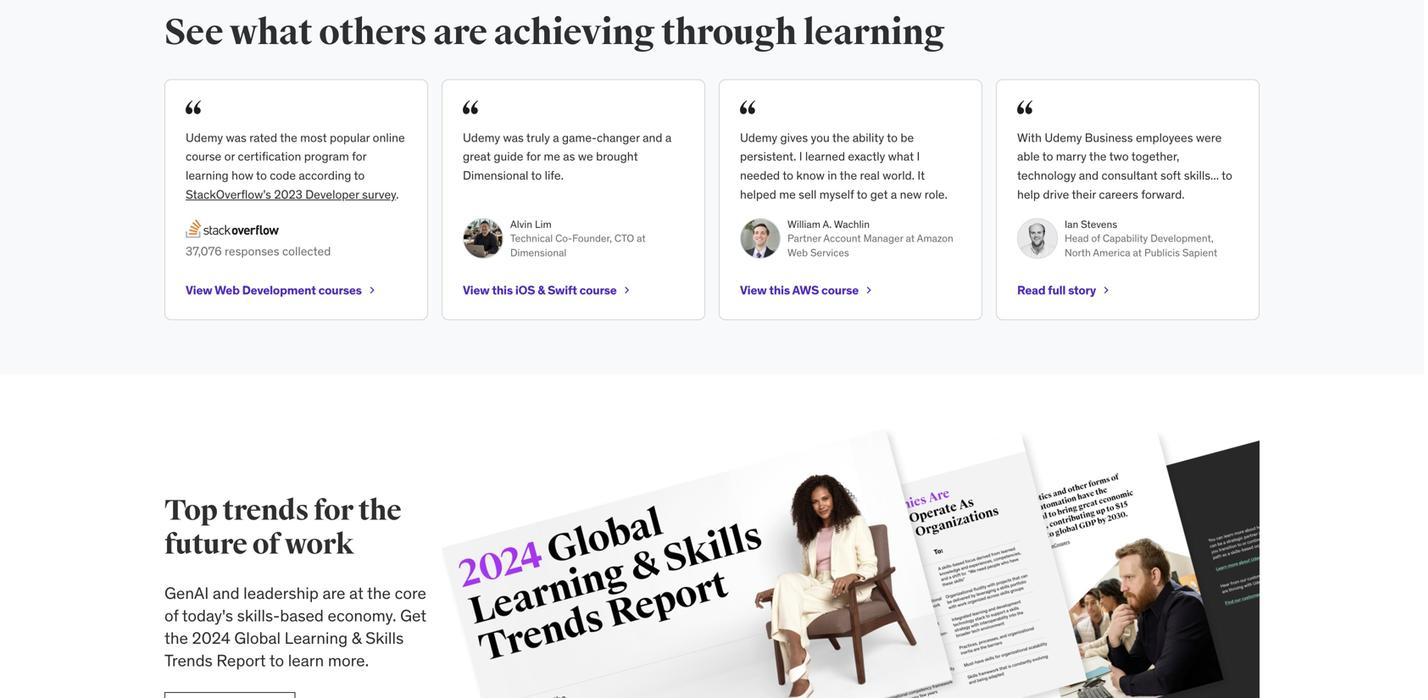 Task type: vqa. For each thing, say whether or not it's contained in the screenshot.
on inside the Save Big On Black Friday | Fill Your Cart With Skills. Courses From $9.99 Until Nov 24. 4 Days Left!
no



Task type: describe. For each thing, give the bounding box(es) containing it.
ability
[[853, 130, 885, 145]]

& inside genai and leadership are at the core of today's skills-based economy. get the 2024 global learning & skills trends report to learn more.
[[352, 628, 362, 649]]

technical
[[510, 232, 553, 245]]

achieving
[[494, 11, 655, 55]]

lim
[[535, 218, 552, 231]]

popular
[[330, 130, 370, 145]]

rated
[[249, 130, 277, 145]]

1 horizontal spatial a
[[666, 130, 672, 145]]

dimensional inside udemy was truly a game-changer and a great guide for me as we brought dimensional to life.
[[463, 168, 529, 183]]

dimensional inside alvin lim technical co-founder, cto at dimensional
[[510, 246, 567, 259]]

2024
[[192, 628, 231, 649]]

survey
[[362, 187, 396, 202]]

for inside udemy was rated the most popular online course or certification program for learning how to code according to stackoverflow's 2023 developer survey .
[[352, 149, 367, 164]]

helped
[[740, 187, 777, 202]]

today's
[[182, 606, 233, 626]]

get
[[871, 187, 888, 202]]

know
[[797, 168, 825, 183]]

their
[[1072, 187, 1096, 202]]

and inside udemy was truly a game-changer and a great guide for me as we brought dimensional to life.
[[643, 130, 663, 145]]

1 horizontal spatial learning
[[803, 11, 945, 55]]

udemy for udemy was rated the most popular online course or certification program for learning how to code according to stackoverflow's 2023 developer survey .
[[186, 130, 223, 145]]

udemy gives you the ability to be persistent. i learned exactly what i needed to know in the real world. it helped me sell myself to get a new role.
[[740, 130, 948, 202]]

of inside genai and leadership are at the core of today's skills-based economy. get the 2024 global learning & skills trends report to learn more.
[[165, 606, 179, 626]]

read
[[1018, 283, 1046, 298]]

ios
[[515, 283, 535, 298]]

sapient
[[1183, 246, 1218, 259]]

game-
[[562, 130, 597, 145]]

employees
[[1136, 130, 1194, 145]]

cto
[[615, 232, 634, 245]]

full
[[1048, 283, 1066, 298]]

xsmall image for courses
[[365, 284, 379, 297]]

1 vertical spatial web
[[215, 283, 240, 298]]

view this ios & swift course
[[463, 283, 617, 298]]

view for view this aws course
[[740, 283, 767, 298]]

careers
[[1099, 187, 1139, 202]]

stackoverflow's
[[186, 187, 271, 202]]

& inside see what others are achieving through learning element
[[538, 283, 545, 298]]

leadership
[[244, 583, 319, 604]]

to inside genai and leadership are at the core of today's skills-based economy. get the 2024 global learning & skills trends report to learn more.
[[270, 651, 284, 671]]

amazon
[[917, 232, 954, 245]]

soft
[[1161, 168, 1182, 183]]

partner
[[788, 232, 822, 245]]

see
[[165, 11, 223, 55]]

the inside with udemy business employees were able to marry the two together, technology and consultant soft skills... to help drive their careers forward.
[[1090, 149, 1107, 164]]

udemy business reports image
[[442, 375, 1260, 699]]

for inside top trends for the future of work
[[314, 493, 353, 529]]

read full story
[[1018, 283, 1096, 298]]

genai
[[165, 583, 209, 604]]

to up survey
[[354, 168, 365, 183]]

development,
[[1151, 232, 1214, 245]]

udemy inside with udemy business employees were able to marry the two together, technology and consultant soft skills... to help drive their careers forward.
[[1045, 130, 1082, 145]]

of inside top trends for the future of work
[[252, 527, 280, 562]]

37,076 responses collected
[[186, 244, 331, 259]]

it
[[918, 168, 925, 183]]

read full story link
[[1018, 283, 1113, 298]]

to up the technology
[[1043, 149, 1054, 164]]

ian
[[1065, 218, 1079, 231]]

in
[[828, 168, 837, 183]]

world.
[[883, 168, 915, 183]]

was for certification
[[226, 130, 247, 145]]

developer
[[305, 187, 359, 202]]

skills
[[366, 628, 404, 649]]

.
[[396, 187, 399, 202]]

with udemy business employees were able to marry the two together, technology and consultant soft skills... to help drive their careers forward.
[[1018, 130, 1233, 202]]

view for view web development courses
[[186, 283, 212, 298]]

to right "how"
[[256, 168, 267, 183]]

two
[[1110, 149, 1129, 164]]

wachlin
[[834, 218, 870, 231]]

brought
[[596, 149, 638, 164]]

the right in
[[840, 168, 857, 183]]

online
[[373, 130, 405, 145]]

to right skills...
[[1222, 168, 1233, 183]]

technology
[[1018, 168, 1076, 183]]

view this aws course
[[740, 283, 859, 298]]

code
[[270, 168, 296, 183]]

the up the economy.
[[367, 583, 391, 604]]

37,076
[[186, 244, 222, 259]]

be
[[901, 130, 914, 145]]

role.
[[925, 187, 948, 202]]

help
[[1018, 187, 1041, 202]]

william a. wachlin partner account manager at amazon web services
[[788, 218, 954, 259]]

alvin lim image
[[463, 218, 504, 259]]

head
[[1065, 232, 1089, 245]]

william
[[788, 218, 821, 231]]

trends
[[223, 493, 309, 529]]

or
[[224, 149, 235, 164]]

certification
[[238, 149, 301, 164]]

future
[[165, 527, 247, 562]]

able
[[1018, 149, 1040, 164]]

were
[[1196, 130, 1222, 145]]

see what others are achieving through learning
[[165, 11, 945, 55]]

you
[[811, 130, 830, 145]]

genai and leadership are at the core of today's skills-based economy. get the 2024 global learning & skills trends report to learn more.
[[165, 583, 427, 671]]

core
[[395, 583, 427, 604]]

as
[[563, 149, 575, 164]]

founder,
[[572, 232, 612, 245]]

to left know
[[783, 168, 794, 183]]

based
[[280, 606, 324, 626]]

gives
[[781, 130, 808, 145]]

changer
[[597, 130, 640, 145]]

0 vertical spatial what
[[230, 11, 313, 55]]

drive
[[1043, 187, 1070, 202]]

the right you
[[833, 130, 850, 145]]



Task type: locate. For each thing, give the bounding box(es) containing it.
& down the economy.
[[352, 628, 362, 649]]

udemy up marry
[[1045, 130, 1082, 145]]

exactly
[[848, 149, 886, 164]]

dimensional down guide
[[463, 168, 529, 183]]

xsmall image for view this ios & swift course
[[620, 284, 634, 297]]

3 udemy from the left
[[740, 130, 778, 145]]

at up the economy.
[[349, 583, 364, 604]]

collected
[[282, 244, 331, 259]]

how
[[232, 168, 254, 183]]

this for ios
[[492, 283, 513, 298]]

forward.
[[1142, 187, 1185, 202]]

william a. wachlin image
[[740, 218, 781, 259]]

to left learn
[[270, 651, 284, 671]]

and inside with udemy business employees were able to marry the two together, technology and consultant soft skills... to help drive their careers forward.
[[1079, 168, 1099, 183]]

see what others are achieving through learning element
[[165, 11, 1260, 321]]

was inside udemy was truly a game-changer and a great guide for me as we brought dimensional to life.
[[503, 130, 524, 145]]

this left ios
[[492, 283, 513, 298]]

at left "amazon"
[[906, 232, 915, 245]]

0 horizontal spatial i
[[799, 149, 803, 164]]

0 horizontal spatial what
[[230, 11, 313, 55]]

1 udemy from the left
[[186, 130, 223, 145]]

was inside udemy was rated the most popular online course or certification program for learning how to code according to stackoverflow's 2023 developer survey .
[[226, 130, 247, 145]]

xsmall image for read full story
[[1100, 284, 1113, 297]]

the up trends
[[165, 628, 188, 649]]

to left life.
[[531, 168, 542, 183]]

1 horizontal spatial of
[[252, 527, 280, 562]]

2 xsmall image from the left
[[862, 284, 876, 297]]

udemy up great
[[463, 130, 500, 145]]

1 xsmall image from the left
[[620, 284, 634, 297]]

for inside udemy was truly a game-changer and a great guide for me as we brought dimensional to life.
[[526, 149, 541, 164]]

trends
[[165, 651, 213, 671]]

was
[[226, 130, 247, 145], [503, 130, 524, 145]]

1 xsmall image from the left
[[365, 284, 379, 297]]

1 horizontal spatial web
[[788, 246, 808, 259]]

& right ios
[[538, 283, 545, 298]]

2 i from the left
[[917, 149, 920, 164]]

for right trends
[[314, 493, 353, 529]]

alvin lim technical co-founder, cto at dimensional
[[510, 218, 646, 259]]

view down william a. wachlin image
[[740, 283, 767, 298]]

1 vertical spatial &
[[352, 628, 362, 649]]

1 horizontal spatial course
[[580, 283, 617, 298]]

0 horizontal spatial of
[[165, 606, 179, 626]]

0 horizontal spatial xsmall image
[[365, 284, 379, 297]]

udemy inside udemy gives you the ability to be persistent. i learned exactly what i needed to know in the real world. it helped me sell myself to get a new role.
[[740, 130, 778, 145]]

1 horizontal spatial was
[[503, 130, 524, 145]]

north
[[1065, 246, 1091, 259]]

with
[[1018, 130, 1042, 145]]

ian stevens image
[[1018, 218, 1058, 259]]

story
[[1069, 283, 1096, 298]]

account
[[824, 232, 861, 245]]

a right get
[[891, 187, 897, 202]]

0 horizontal spatial are
[[323, 583, 346, 604]]

view for view this ios & swift course
[[463, 283, 490, 298]]

2 udemy from the left
[[463, 130, 500, 145]]

was up or
[[226, 130, 247, 145]]

to left be
[[887, 130, 898, 145]]

skills...
[[1184, 168, 1219, 183]]

courses
[[319, 283, 362, 298]]

2 this from the left
[[769, 283, 790, 298]]

myself
[[820, 187, 854, 202]]

web down partner
[[788, 246, 808, 259]]

and right changer at top left
[[643, 130, 663, 145]]

are for at
[[323, 583, 346, 604]]

are
[[433, 11, 487, 55], [323, 583, 346, 604]]

xsmall image inside view this ios & swift course "link"
[[620, 284, 634, 297]]

learning inside udemy was rated the most popular online course or certification program for learning how to code according to stackoverflow's 2023 developer survey .
[[186, 168, 229, 183]]

0 vertical spatial dimensional
[[463, 168, 529, 183]]

1 horizontal spatial are
[[433, 11, 487, 55]]

this left aws at top right
[[769, 283, 790, 298]]

1 horizontal spatial xsmall image
[[1100, 284, 1113, 297]]

at inside william a. wachlin partner account manager at amazon web services
[[906, 232, 915, 245]]

for
[[352, 149, 367, 164], [526, 149, 541, 164], [314, 493, 353, 529]]

2 was from the left
[[503, 130, 524, 145]]

0 horizontal spatial web
[[215, 283, 240, 298]]

more.
[[328, 651, 369, 671]]

at inside ian stevens head of capability development, north america at publicis sapient
[[1133, 246, 1142, 259]]

0 horizontal spatial course
[[186, 149, 222, 164]]

america
[[1093, 246, 1131, 259]]

0 horizontal spatial me
[[544, 149, 560, 164]]

of up leadership
[[252, 527, 280, 562]]

udemy for udemy was truly a game-changer and a great guide for me as we brought dimensional to life.
[[463, 130, 500, 145]]

me inside udemy was truly a game-changer and a great guide for me as we brought dimensional to life.
[[544, 149, 560, 164]]

web
[[788, 246, 808, 259], [215, 283, 240, 298]]

work
[[285, 527, 354, 562]]

the right work
[[358, 493, 401, 529]]

swift
[[548, 283, 577, 298]]

life.
[[545, 168, 564, 183]]

0 vertical spatial are
[[433, 11, 487, 55]]

new
[[900, 187, 922, 202]]

1 this from the left
[[492, 283, 513, 298]]

0 horizontal spatial this
[[492, 283, 513, 298]]

according
[[299, 168, 351, 183]]

1 i from the left
[[799, 149, 803, 164]]

through
[[662, 11, 797, 55]]

i up it
[[917, 149, 920, 164]]

xsmall image inside view web development courses "link"
[[365, 284, 379, 297]]

was up guide
[[503, 130, 524, 145]]

2 horizontal spatial course
[[822, 283, 859, 298]]

xsmall image down cto
[[620, 284, 634, 297]]

the left two
[[1090, 149, 1107, 164]]

sell
[[799, 187, 817, 202]]

0 horizontal spatial &
[[352, 628, 362, 649]]

1 vertical spatial me
[[779, 187, 796, 202]]

xsmall image
[[620, 284, 634, 297], [1100, 284, 1113, 297]]

0 horizontal spatial learning
[[186, 168, 229, 183]]

xsmall image for course
[[862, 284, 876, 297]]

economy.
[[328, 606, 396, 626]]

real
[[860, 168, 880, 183]]

1 vertical spatial what
[[888, 149, 914, 164]]

business
[[1085, 130, 1133, 145]]

was for guide
[[503, 130, 524, 145]]

what right the see
[[230, 11, 313, 55]]

course inside udemy was rated the most popular online course or certification program for learning how to code according to stackoverflow's 2023 developer survey .
[[186, 149, 222, 164]]

2 view from the left
[[463, 283, 490, 298]]

for down popular
[[352, 149, 367, 164]]

2 vertical spatial and
[[213, 583, 240, 604]]

0 vertical spatial me
[[544, 149, 560, 164]]

a right truly
[[553, 130, 559, 145]]

dimensional down technical
[[510, 246, 567, 259]]

the left most
[[280, 130, 297, 145]]

udemy for udemy gives you the ability to be persistent. i learned exactly what i needed to know in the real world. it helped me sell myself to get a new role.
[[740, 130, 778, 145]]

1 was from the left
[[226, 130, 247, 145]]

me left as
[[544, 149, 560, 164]]

skills-
[[237, 606, 280, 626]]

this for aws
[[769, 283, 790, 298]]

are inside genai and leadership are at the core of today's skills-based economy. get the 2024 global learning & skills trends report to learn more.
[[323, 583, 346, 604]]

1 vertical spatial dimensional
[[510, 246, 567, 259]]

course left or
[[186, 149, 222, 164]]

and up the today's
[[213, 583, 240, 604]]

learn
[[288, 651, 324, 671]]

program
[[304, 149, 349, 164]]

persistent.
[[740, 149, 797, 164]]

we
[[578, 149, 593, 164]]

0 vertical spatial of
[[1092, 232, 1101, 245]]

0 vertical spatial and
[[643, 130, 663, 145]]

1 horizontal spatial i
[[917, 149, 920, 164]]

1 horizontal spatial xsmall image
[[862, 284, 876, 297]]

1 horizontal spatial me
[[779, 187, 796, 202]]

stevens
[[1081, 218, 1118, 231]]

alvin
[[510, 218, 533, 231]]

for down truly
[[526, 149, 541, 164]]

consultant
[[1102, 168, 1158, 183]]

1 vertical spatial and
[[1079, 168, 1099, 183]]

at inside alvin lim technical co-founder, cto at dimensional
[[637, 232, 646, 245]]

me left the sell
[[779, 187, 796, 202]]

0 vertical spatial &
[[538, 283, 545, 298]]

and up 'their'
[[1079, 168, 1099, 183]]

services
[[811, 246, 850, 259]]

udemy up persistent.
[[740, 130, 778, 145]]

together,
[[1132, 149, 1180, 164]]

1 horizontal spatial this
[[769, 283, 790, 298]]

3 view from the left
[[740, 283, 767, 298]]

are for achieving
[[433, 11, 487, 55]]

view web development courses
[[186, 283, 362, 298]]

0 horizontal spatial a
[[553, 130, 559, 145]]

course right swift
[[580, 283, 617, 298]]

xsmall image
[[365, 284, 379, 297], [862, 284, 876, 297]]

1 horizontal spatial view
[[463, 283, 490, 298]]

course right aws at top right
[[822, 283, 859, 298]]

the inside udemy was rated the most popular online course or certification program for learning how to code according to stackoverflow's 2023 developer survey .
[[280, 130, 297, 145]]

2 vertical spatial of
[[165, 606, 179, 626]]

1 view from the left
[[186, 283, 212, 298]]

0 horizontal spatial was
[[226, 130, 247, 145]]

udemy left rated in the top left of the page
[[186, 130, 223, 145]]

top
[[165, 493, 218, 529]]

0 horizontal spatial and
[[213, 583, 240, 604]]

i down gives
[[799, 149, 803, 164]]

what inside udemy gives you the ability to be persistent. i learned exactly what i needed to know in the real world. it helped me sell myself to get a new role.
[[888, 149, 914, 164]]

1 horizontal spatial &
[[538, 283, 545, 298]]

of down genai
[[165, 606, 179, 626]]

learning
[[285, 628, 348, 649]]

what up world.
[[888, 149, 914, 164]]

2023
[[274, 187, 303, 202]]

view left ios
[[463, 283, 490, 298]]

web inside william a. wachlin partner account manager at amazon web services
[[788, 246, 808, 259]]

of down stevens on the top of the page
[[1092, 232, 1101, 245]]

1 horizontal spatial what
[[888, 149, 914, 164]]

at inside genai and leadership are at the core of today's skills-based economy. get the 2024 global learning & skills trends report to learn more.
[[349, 583, 364, 604]]

publicis
[[1145, 246, 1180, 259]]

the inside top trends for the future of work
[[358, 493, 401, 529]]

course
[[186, 149, 222, 164], [580, 283, 617, 298], [822, 283, 859, 298]]

udemy inside udemy was truly a game-changer and a great guide for me as we brought dimensional to life.
[[463, 130, 500, 145]]

udemy inside udemy was rated the most popular online course or certification program for learning how to code according to stackoverflow's 2023 developer survey .
[[186, 130, 223, 145]]

view down 37,076
[[186, 283, 212, 298]]

get
[[400, 606, 427, 626]]

a right changer at top left
[[666, 130, 672, 145]]

xsmall image inside read full story link
[[1100, 284, 1113, 297]]

2 horizontal spatial view
[[740, 283, 767, 298]]

0 vertical spatial learning
[[803, 11, 945, 55]]

xsmall image inside view this aws course link
[[862, 284, 876, 297]]

at right cto
[[637, 232, 646, 245]]

to
[[887, 130, 898, 145], [1043, 149, 1054, 164], [256, 168, 267, 183], [354, 168, 365, 183], [531, 168, 542, 183], [783, 168, 794, 183], [1222, 168, 1233, 183], [857, 187, 868, 202], [270, 651, 284, 671]]

0 vertical spatial web
[[788, 246, 808, 259]]

at down capability
[[1133, 246, 1142, 259]]

view this ios & swift course link
[[463, 283, 634, 298]]

to left get
[[857, 187, 868, 202]]

1 horizontal spatial and
[[643, 130, 663, 145]]

view
[[186, 283, 212, 298], [463, 283, 490, 298], [740, 283, 767, 298]]

2 xsmall image from the left
[[1100, 284, 1113, 297]]

truly
[[527, 130, 550, 145]]

2 horizontal spatial and
[[1079, 168, 1099, 183]]

ian stevens head of capability development, north america at publicis sapient
[[1065, 218, 1218, 259]]

1 vertical spatial learning
[[186, 168, 229, 183]]

xsmall image down william a. wachlin partner account manager at amazon web services on the top right of page
[[862, 284, 876, 297]]

me inside udemy gives you the ability to be persistent. i learned exactly what i needed to know in the real world. it helped me sell myself to get a new role.
[[779, 187, 796, 202]]

capability
[[1103, 232, 1148, 245]]

a inside udemy gives you the ability to be persistent. i learned exactly what i needed to know in the real world. it helped me sell myself to get a new role.
[[891, 187, 897, 202]]

udemy was truly a game-changer and a great guide for me as we brought dimensional to life.
[[463, 130, 672, 183]]

0 horizontal spatial view
[[186, 283, 212, 298]]

manager
[[864, 232, 904, 245]]

4 udemy from the left
[[1045, 130, 1082, 145]]

1 vertical spatial of
[[252, 527, 280, 562]]

xsmall image right story
[[1100, 284, 1113, 297]]

needed
[[740, 168, 780, 183]]

web down 37,076
[[215, 283, 240, 298]]

report
[[217, 651, 266, 671]]

and inside genai and leadership are at the core of today's skills-based economy. get the 2024 global learning & skills trends report to learn more.
[[213, 583, 240, 604]]

most
[[300, 130, 327, 145]]

0 horizontal spatial xsmall image
[[620, 284, 634, 297]]

2 horizontal spatial a
[[891, 187, 897, 202]]

guide
[[494, 149, 524, 164]]

view web development courses link
[[186, 283, 379, 298]]

co-
[[555, 232, 572, 245]]

of
[[1092, 232, 1101, 245], [252, 527, 280, 562], [165, 606, 179, 626]]

global
[[234, 628, 281, 649]]

to inside udemy was truly a game-changer and a great guide for me as we brought dimensional to life.
[[531, 168, 542, 183]]

2 horizontal spatial of
[[1092, 232, 1101, 245]]

1 vertical spatial are
[[323, 583, 346, 604]]

a.
[[823, 218, 832, 231]]

of inside ian stevens head of capability development, north america at publicis sapient
[[1092, 232, 1101, 245]]

xsmall image right courses
[[365, 284, 379, 297]]



